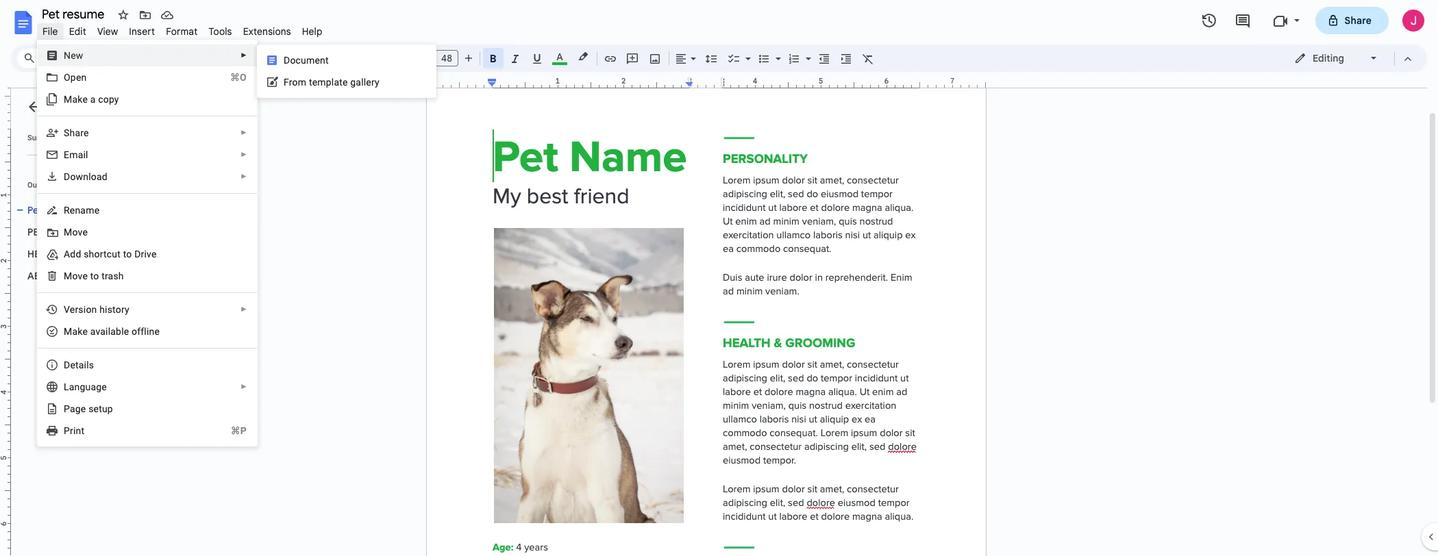 Task type: describe. For each thing, give the bounding box(es) containing it.
line & paragraph spacing image
[[704, 49, 719, 68]]

to
[[123, 249, 132, 260]]

menu bar inside menu bar banner
[[37, 18, 328, 40]]

details
[[64, 360, 94, 371]]

hare
[[70, 127, 89, 138]]

add shortcut to drive
[[64, 249, 157, 260]]

► for mail
[[241, 151, 247, 158]]

move
[[64, 271, 88, 282]]

top margin image
[[0, 64, 10, 133]]

c
[[98, 94, 103, 105]]

&
[[67, 248, 73, 260]]

k
[[78, 326, 83, 337]]

r
[[64, 205, 70, 216]]

istory
[[105, 304, 129, 315]]

m
[[64, 227, 72, 238]]

move m element
[[64, 227, 92, 238]]

ma
[[64, 326, 78, 337]]

move to trash t element
[[64, 271, 128, 282]]

document d element
[[284, 55, 333, 66]]

language l element
[[64, 382, 111, 393]]

Menus field
[[17, 49, 86, 68]]

l anguage
[[64, 382, 107, 393]]

s hare
[[64, 127, 89, 138]]

e mail
[[64, 149, 88, 160]]

e for g
[[81, 404, 86, 415]]

insert menu item
[[124, 23, 160, 40]]

version h istory
[[64, 304, 129, 315]]

ownload
[[70, 171, 108, 182]]

text color image
[[552, 49, 567, 65]]

available
[[90, 326, 129, 337]]

⌘o
[[230, 72, 247, 83]]

new n element
[[64, 50, 87, 61]]

t for o
[[90, 271, 93, 282]]

pa
[[64, 404, 75, 415]]

n ew
[[64, 50, 83, 61]]

o pen
[[64, 72, 87, 83]]

Star checkbox
[[114, 5, 133, 25]]

pet name
[[27, 204, 72, 217]]

health & grooming
[[27, 248, 132, 260]]

outline
[[27, 181, 52, 190]]

opy
[[103, 94, 119, 105]]

Rename text field
[[37, 5, 112, 22]]

editing button
[[1285, 48, 1389, 69]]

application containing share
[[0, 0, 1439, 557]]

summary
[[27, 134, 60, 143]]

mail
[[69, 149, 88, 160]]

from
[[284, 77, 307, 88]]

version history h element
[[64, 304, 134, 315]]

o
[[64, 72, 70, 83]]

g
[[75, 404, 81, 415]]

trash
[[102, 271, 124, 282]]

pa g e setup
[[64, 404, 113, 415]]

editing
[[1313, 52, 1345, 64]]

e
[[64, 149, 69, 160]]

5 ► from the top
[[241, 306, 247, 313]]

emplate
[[312, 77, 348, 88]]

the
[[63, 270, 81, 282]]

offline
[[132, 326, 160, 337]]

ename
[[70, 205, 100, 216]]

document outline element
[[11, 88, 197, 557]]

menu containing n
[[3, 0, 258, 518]]

extensions menu item
[[238, 23, 297, 40]]

pet
[[27, 204, 42, 217]]

name
[[45, 204, 72, 217]]

view menu item
[[92, 23, 124, 40]]

menu containing d
[[257, 45, 437, 98]]

download d element
[[64, 171, 112, 182]]

► for ew
[[241, 51, 247, 59]]

o
[[93, 271, 99, 282]]

about
[[27, 270, 61, 282]]

health
[[27, 248, 64, 260]]

⌘p element
[[214, 424, 247, 438]]

file
[[42, 25, 58, 38]]

highlight color image
[[576, 49, 591, 65]]

setup
[[88, 404, 113, 415]]

d ocument
[[284, 55, 329, 66]]

rint
[[70, 426, 84, 437]]

view
[[97, 25, 118, 38]]

d ownload
[[64, 171, 108, 182]]



Task type: locate. For each thing, give the bounding box(es) containing it.
ove
[[72, 227, 88, 238]]

application
[[0, 0, 1439, 557]]

t for emplate
[[309, 77, 312, 88]]

⌘p
[[231, 426, 247, 437]]

1 vertical spatial d
[[64, 171, 70, 182]]

menu bar
[[37, 18, 328, 40]]

edit menu item
[[63, 23, 92, 40]]

d
[[284, 55, 290, 66], [64, 171, 70, 182]]

l
[[64, 382, 69, 393]]

0 horizontal spatial d
[[64, 171, 70, 182]]

main toolbar
[[85, 0, 879, 532]]

anguage
[[69, 382, 107, 393]]

edit
[[69, 25, 86, 38]]

share
[[1345, 14, 1372, 27]]

Font size field
[[435, 50, 464, 67]]

details b element
[[64, 360, 98, 371]]

ew
[[71, 50, 83, 61]]

add
[[64, 249, 81, 260]]

insert image image
[[647, 49, 663, 68]]

file menu item
[[37, 23, 63, 40]]

1 horizontal spatial d
[[284, 55, 290, 66]]

6 ► from the top
[[241, 383, 247, 391]]

n
[[64, 50, 71, 61]]

drive
[[134, 249, 157, 260]]

► for anguage
[[241, 383, 247, 391]]

d up "from"
[[284, 55, 290, 66]]

personality
[[27, 226, 92, 239]]

make a c opy
[[64, 94, 119, 105]]

0 vertical spatial e
[[83, 326, 88, 337]]

1 vertical spatial e
[[81, 404, 86, 415]]

e right pa
[[81, 404, 86, 415]]

version
[[64, 304, 97, 315]]

1 horizontal spatial t
[[309, 77, 312, 88]]

h
[[99, 304, 105, 315]]

e for k
[[83, 326, 88, 337]]

tools
[[209, 25, 232, 38]]

extensions
[[243, 25, 291, 38]]

d for ocument
[[284, 55, 290, 66]]

menu bar banner
[[0, 0, 1439, 557]]

rename r element
[[64, 205, 104, 216]]

d for ownload
[[64, 171, 70, 182]]

make available offline k element
[[64, 326, 164, 337]]

grooming
[[75, 248, 132, 260]]

right margin image
[[916, 77, 986, 88]]

► for hare
[[241, 129, 247, 136]]

t right "from"
[[309, 77, 312, 88]]

a
[[90, 94, 96, 105]]

r ename
[[64, 205, 100, 216]]

► for ownload
[[241, 173, 247, 180]]

email e element
[[64, 149, 92, 160]]

print p element
[[64, 426, 89, 437]]

share s element
[[64, 127, 93, 138]]

help menu item
[[297, 23, 328, 40]]

p
[[64, 426, 70, 437]]

help
[[302, 25, 323, 38]]

d down e
[[64, 171, 70, 182]]

s
[[64, 127, 70, 138]]

e right ma
[[83, 326, 88, 337]]

open o element
[[64, 72, 91, 83]]

menu
[[3, 0, 258, 518], [257, 45, 437, 98]]

0 horizontal spatial t
[[90, 271, 93, 282]]

share button
[[1316, 7, 1389, 34]]

pen
[[70, 72, 87, 83]]

about the owner
[[27, 270, 120, 282]]

3 ► from the top
[[241, 151, 247, 158]]

summary heading
[[27, 133, 60, 144]]

Font size text field
[[436, 50, 458, 66]]

►
[[241, 51, 247, 59], [241, 129, 247, 136], [241, 151, 247, 158], [241, 173, 247, 180], [241, 306, 247, 313], [241, 383, 247, 391]]

menu bar containing file
[[37, 18, 328, 40]]

page setup g element
[[64, 404, 117, 415]]

e
[[83, 326, 88, 337], [81, 404, 86, 415]]

add shortcut to drive , element
[[64, 249, 161, 260]]

gallery
[[350, 77, 380, 88]]

ma k e available offline
[[64, 326, 160, 337]]

make
[[64, 94, 88, 105]]

mode and view toolbar
[[1284, 45, 1419, 72]]

make a copy c element
[[64, 94, 123, 105]]

0 vertical spatial d
[[284, 55, 290, 66]]

4 ► from the top
[[241, 173, 247, 180]]

owner
[[83, 270, 120, 282]]

left margin image
[[427, 77, 496, 88]]

outline heading
[[11, 180, 197, 199]]

tools menu item
[[203, 23, 238, 40]]

from t emplate gallery
[[284, 77, 380, 88]]

ocument
[[290, 55, 329, 66]]

move t o trash
[[64, 271, 124, 282]]

m ove
[[64, 227, 88, 238]]

⌘o element
[[214, 71, 247, 84]]

1 vertical spatial t
[[90, 271, 93, 282]]

format
[[166, 25, 198, 38]]

2 ► from the top
[[241, 129, 247, 136]]

from template gallery t element
[[284, 77, 384, 88]]

t right "move"
[[90, 271, 93, 282]]

shortcut
[[84, 249, 121, 260]]

p rint
[[64, 426, 84, 437]]

t
[[309, 77, 312, 88], [90, 271, 93, 282]]

insert
[[129, 25, 155, 38]]

1 ► from the top
[[241, 51, 247, 59]]

format menu item
[[160, 23, 203, 40]]

0 vertical spatial t
[[309, 77, 312, 88]]



Task type: vqa. For each thing, say whether or not it's contained in the screenshot.


